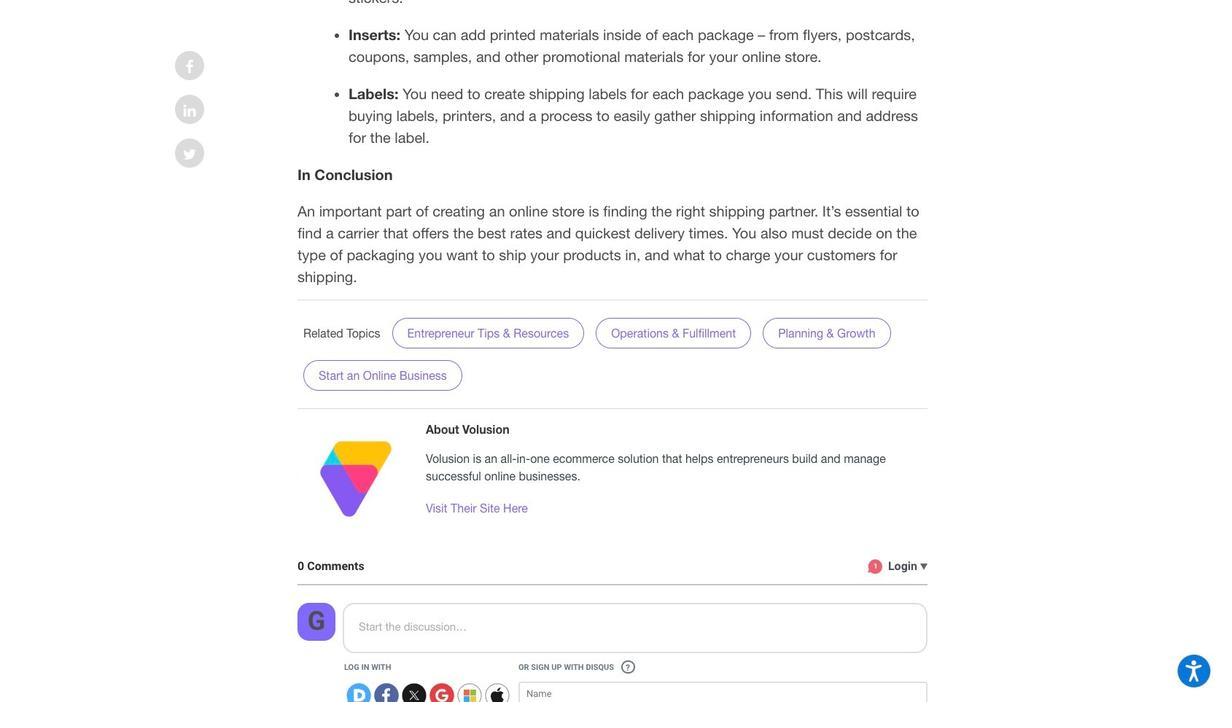 Task type: locate. For each thing, give the bounding box(es) containing it.
linkedin image
[[183, 104, 196, 118]]

open accessibe: accessibility options, statement and help image
[[1186, 661, 1203, 682]]

twitter image
[[183, 147, 196, 162]]



Task type: vqa. For each thing, say whether or not it's contained in the screenshot.
twitter 'image' in the left of the page
yes



Task type: describe. For each thing, give the bounding box(es) containing it.
facebook image
[[185, 60, 194, 74]]



